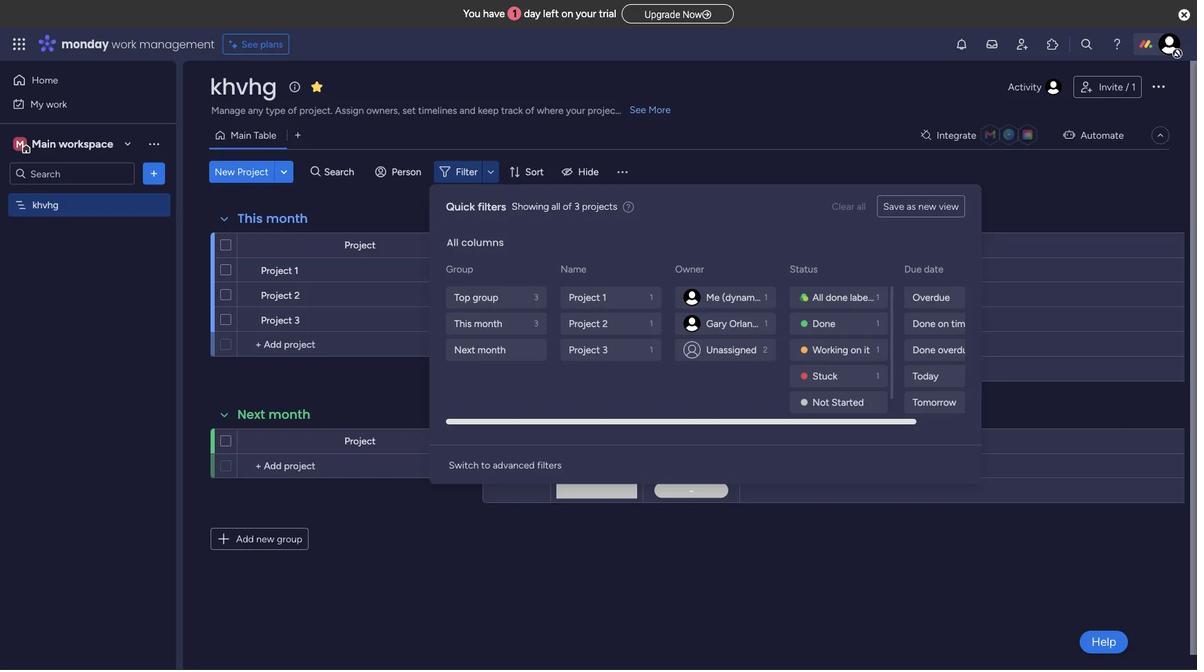 Task type: locate. For each thing, give the bounding box(es) containing it.
it
[[620, 265, 626, 277], [864, 344, 870, 356]]

0 vertical spatial project 2
[[261, 289, 300, 301]]

gary orlando image left me
[[684, 289, 701, 306]]

0 horizontal spatial stuck
[[585, 314, 610, 326]]

group right top
[[473, 292, 499, 304]]

owner inside all columns dialog
[[675, 263, 704, 275]]

on
[[562, 8, 573, 20], [607, 265, 618, 277], [938, 318, 949, 330], [851, 344, 862, 356]]

all inside status group
[[813, 292, 824, 304]]

due up overdue
[[905, 263, 922, 275]]

0 horizontal spatial this month
[[238, 210, 308, 228]]

all inside button
[[857, 201, 866, 212]]

1 horizontal spatial next month
[[454, 344, 506, 356]]

of left projects on the top
[[563, 201, 572, 212]]

filter button
[[434, 161, 499, 183]]

time
[[952, 318, 971, 330]]

this month inside group group
[[454, 318, 503, 330]]

group
[[473, 292, 499, 304], [277, 534, 303, 545]]

all left done
[[813, 292, 824, 304]]

1 horizontal spatial next
[[454, 344, 475, 356]]

1 horizontal spatial group
[[473, 292, 499, 304]]

group inside button
[[277, 534, 303, 545]]

1 vertical spatial see
[[630, 104, 646, 116]]

0 vertical spatial new
[[919, 201, 937, 212]]

0 horizontal spatial new
[[256, 534, 275, 545]]

owner down showing
[[502, 240, 531, 251]]

your right where
[[566, 105, 585, 116]]

all up group
[[447, 236, 459, 250]]

0 horizontal spatial status
[[583, 436, 611, 448]]

clear all button
[[827, 195, 872, 218]]

1 vertical spatial status
[[583, 436, 611, 448]]

project 1 inside name group
[[569, 292, 607, 304]]

next month inside field
[[238, 406, 311, 424]]

see left more
[[630, 104, 646, 116]]

0 horizontal spatial gary orlando image
[[684, 289, 701, 306]]

2 inside name group
[[603, 318, 608, 330]]

columns
[[461, 236, 504, 250]]

khvhg up any
[[210, 71, 277, 102]]

Due date field
[[669, 434, 715, 449]]

work right my
[[46, 98, 67, 110]]

1 vertical spatial project 1
[[569, 292, 607, 304]]

1 vertical spatial 2
[[603, 318, 608, 330]]

0 vertical spatial due date
[[905, 263, 944, 275]]

0 vertical spatial status
[[790, 263, 818, 275]]

1 horizontal spatial 2
[[603, 318, 608, 330]]

working on it
[[568, 265, 626, 277], [813, 344, 870, 356]]

filter
[[456, 166, 478, 178]]

1 horizontal spatial project 2
[[569, 318, 608, 330]]

it down labels
[[864, 344, 870, 356]]

0 horizontal spatial date
[[692, 436, 711, 448]]

date up overdue
[[924, 263, 944, 275]]

gary orlando image inside owner "group"
[[684, 289, 701, 306]]

done on time
[[913, 318, 971, 330]]

1 horizontal spatial new
[[919, 201, 937, 212]]

1 horizontal spatial stuck
[[813, 371, 838, 382]]

0 vertical spatial all
[[447, 236, 459, 250]]

work inside button
[[46, 98, 67, 110]]

1 vertical spatial next month
[[238, 406, 311, 424]]

new project button
[[209, 161, 274, 183]]

it right name
[[620, 265, 626, 277]]

working up name group
[[568, 265, 604, 277]]

on down labels
[[851, 344, 862, 356]]

1 vertical spatial this
[[454, 318, 472, 330]]

1 vertical spatial due
[[672, 436, 689, 448]]

1 vertical spatial working
[[813, 344, 849, 356]]

project 2
[[261, 289, 300, 301], [569, 318, 608, 330]]

project
[[237, 166, 269, 178], [345, 239, 376, 251], [261, 265, 292, 276], [261, 289, 292, 301], [569, 292, 600, 304], [261, 314, 292, 326], [569, 318, 600, 330], [569, 344, 600, 356], [345, 435, 376, 447]]

working on it inside status group
[[813, 344, 870, 356]]

khvhg field
[[207, 71, 280, 102]]

1 vertical spatial gary orlando image
[[684, 289, 701, 306]]

main
[[231, 129, 251, 141], [32, 137, 56, 151]]

1 owner field from the top
[[499, 238, 535, 253]]

1 horizontal spatial see
[[630, 104, 646, 116]]

due date
[[905, 263, 944, 275], [672, 436, 711, 448]]

invite / 1
[[1099, 81, 1136, 93]]

due date up overdue
[[905, 263, 944, 275]]

project 1
[[261, 265, 299, 276], [569, 292, 607, 304]]

1 horizontal spatial status
[[790, 263, 818, 275]]

nov 14
[[678, 289, 706, 300]]

khvhg inside list box
[[32, 199, 59, 211]]

workspace
[[59, 137, 113, 151]]

new
[[919, 201, 937, 212], [256, 534, 275, 545]]

due date inside all columns dialog
[[905, 263, 944, 275]]

main table
[[231, 129, 277, 141]]

this month down 'top group'
[[454, 318, 503, 330]]

new inside add new group button
[[256, 534, 275, 545]]

1 horizontal spatial due date
[[905, 263, 944, 275]]

1 vertical spatial new
[[256, 534, 275, 545]]

next month inside group group
[[454, 344, 506, 356]]

2 horizontal spatial 2
[[763, 345, 768, 355]]

09:00
[[699, 265, 723, 276]]

help image
[[1111, 37, 1124, 51]]

stuck down name
[[585, 314, 610, 326]]

all for all columns
[[447, 236, 459, 250]]

done up today
[[913, 344, 936, 356]]

filters right quick
[[478, 200, 506, 213]]

date inside field
[[692, 436, 711, 448]]

0 vertical spatial next
[[454, 344, 475, 356]]

and
[[460, 105, 476, 116]]

1 horizontal spatial all
[[857, 201, 866, 212]]

done down done
[[813, 318, 836, 330]]

1 horizontal spatial working on it
[[813, 344, 870, 356]]

gary orlando image
[[1159, 33, 1181, 55], [684, 289, 701, 306]]

group inside group
[[473, 292, 499, 304]]

owner up "advanced"
[[502, 436, 531, 448]]

all columns dialog
[[430, 184, 1019, 545]]

0 vertical spatial see
[[242, 38, 258, 50]]

column information image
[[721, 436, 732, 447]]

1 horizontal spatial working
[[813, 344, 849, 356]]

1 vertical spatial owner
[[675, 263, 704, 275]]

Status field
[[580, 434, 615, 449]]

owner field down showing
[[499, 238, 535, 253]]

owner field up "advanced"
[[499, 434, 535, 449]]

1 vertical spatial project 2
[[569, 318, 608, 330]]

on right name
[[607, 265, 618, 277]]

see plans
[[242, 38, 283, 50]]

0 vertical spatial project 1
[[261, 265, 299, 276]]

on inside status group
[[851, 344, 862, 356]]

0 vertical spatial 2
[[295, 289, 300, 301]]

0 vertical spatial working on it
[[568, 265, 626, 277]]

hide
[[579, 166, 599, 178]]

0 vertical spatial group
[[473, 292, 499, 304]]

1 horizontal spatial work
[[112, 36, 136, 52]]

0 vertical spatial project 3
[[261, 314, 300, 326]]

overdue
[[913, 292, 950, 304]]

this month inside the this month field
[[238, 210, 308, 228]]

0 horizontal spatial due date
[[672, 436, 711, 448]]

1 vertical spatial next
[[238, 406, 265, 424]]

1 horizontal spatial project 3
[[569, 344, 608, 356]]

my
[[30, 98, 44, 110]]

0 horizontal spatial see
[[242, 38, 258, 50]]

1 horizontal spatial this
[[454, 318, 472, 330]]

home button
[[8, 69, 148, 91]]

v2 search image
[[311, 164, 321, 180]]

your
[[576, 8, 597, 20], [566, 105, 585, 116]]

0 horizontal spatial main
[[32, 137, 56, 151]]

next month
[[454, 344, 506, 356], [238, 406, 311, 424]]

Owner field
[[499, 238, 535, 253], [499, 434, 535, 449]]

+ Add project text field
[[244, 336, 477, 353]]

2 all from the left
[[857, 201, 866, 212]]

0 horizontal spatial project 2
[[261, 289, 300, 301]]

project 1 down name
[[569, 292, 607, 304]]

projects
[[582, 201, 618, 212]]

1 vertical spatial this month
[[454, 318, 503, 330]]

top group
[[454, 292, 499, 304]]

see plans button
[[223, 34, 289, 55]]

1 horizontal spatial main
[[231, 129, 251, 141]]

this down top
[[454, 318, 472, 330]]

0 horizontal spatial filters
[[478, 200, 506, 213]]

view
[[939, 201, 959, 212]]

on right left
[[562, 8, 573, 20]]

table
[[254, 129, 277, 141]]

owner up nov 14
[[675, 263, 704, 275]]

0 horizontal spatial khvhg
[[32, 199, 59, 211]]

upgrade now link
[[622, 4, 734, 23]]

tomorrow
[[913, 397, 957, 409]]

1 vertical spatial due date
[[672, 436, 711, 448]]

0 vertical spatial this month
[[238, 210, 308, 228]]

0 horizontal spatial it
[[620, 265, 626, 277]]

main left table
[[231, 129, 251, 141]]

select product image
[[12, 37, 26, 51]]

Search in workspace field
[[29, 166, 115, 182]]

main inside the 'workspace selection' element
[[32, 137, 56, 151]]

0 horizontal spatial work
[[46, 98, 67, 110]]

now
[[683, 9, 702, 20]]

hide button
[[556, 161, 607, 183]]

this down the new project
[[238, 210, 263, 228]]

1 horizontal spatial this month
[[454, 318, 503, 330]]

2 vertical spatial 2
[[763, 345, 768, 355]]

not
[[813, 397, 830, 409]]

main for main table
[[231, 129, 251, 141]]

all right showing
[[552, 201, 561, 212]]

due left column information image
[[672, 436, 689, 448]]

this month
[[238, 210, 308, 228], [454, 318, 503, 330]]

1 horizontal spatial of
[[525, 105, 535, 116]]

0 vertical spatial working
[[568, 265, 604, 277]]

1 horizontal spatial it
[[864, 344, 870, 356]]

filters
[[478, 200, 506, 213], [537, 459, 562, 471]]

orlando
[[730, 318, 764, 330]]

as
[[907, 201, 916, 212]]

0 horizontal spatial working
[[568, 265, 604, 277]]

1 vertical spatial work
[[46, 98, 67, 110]]

nov 15
[[678, 314, 706, 325]]

new right the add
[[256, 534, 275, 545]]

date
[[924, 263, 944, 275], [692, 436, 711, 448]]

date left column information image
[[692, 436, 711, 448]]

main right workspace image
[[32, 137, 56, 151]]

status
[[790, 263, 818, 275], [583, 436, 611, 448]]

next inside group group
[[454, 344, 475, 356]]

owner
[[502, 240, 531, 251], [675, 263, 704, 275], [502, 436, 531, 448]]

15,
[[685, 265, 696, 276]]

0 horizontal spatial next month
[[238, 406, 311, 424]]

0 horizontal spatial working on it
[[568, 265, 626, 277]]

date inside all columns dialog
[[924, 263, 944, 275]]

+ Add project text field
[[244, 458, 477, 474]]

nov left 14
[[678, 289, 694, 300]]

filters right "advanced"
[[537, 459, 562, 471]]

1 vertical spatial all
[[813, 292, 824, 304]]

help button
[[1080, 631, 1129, 654]]

1 vertical spatial date
[[692, 436, 711, 448]]

khvhg down search in workspace field
[[32, 199, 59, 211]]

0 horizontal spatial due
[[672, 436, 689, 448]]

showing
[[512, 201, 549, 212]]

this month down angle down icon on the left top
[[238, 210, 308, 228]]

nov left 15,
[[666, 265, 683, 276]]

0 vertical spatial gary orlando image
[[1159, 33, 1181, 55]]

0 vertical spatial owner
[[502, 240, 531, 251]]

see more
[[630, 104, 671, 116]]

working
[[568, 265, 604, 277], [813, 344, 849, 356]]

2
[[295, 289, 300, 301], [603, 318, 608, 330], [763, 345, 768, 355]]

on inside due date group
[[938, 318, 949, 330]]

2 vertical spatial nov
[[678, 314, 694, 325]]

0 horizontal spatial next
[[238, 406, 265, 424]]

0 vertical spatial owner field
[[499, 238, 535, 253]]

0 vertical spatial next month
[[454, 344, 506, 356]]

0 horizontal spatial this
[[238, 210, 263, 228]]

1 vertical spatial stuck
[[813, 371, 838, 382]]

started
[[832, 397, 864, 409]]

1 vertical spatial owner field
[[499, 434, 535, 449]]

1
[[513, 8, 517, 20], [1132, 81, 1136, 93], [295, 265, 299, 276], [603, 292, 607, 304], [650, 292, 653, 303], [765, 292, 768, 303], [876, 292, 880, 303], [650, 319, 653, 329], [765, 319, 768, 329], [876, 319, 880, 329], [650, 345, 653, 355], [876, 345, 880, 355], [876, 371, 880, 381]]

of right the type
[[288, 105, 297, 116]]

0 horizontal spatial 2
[[295, 289, 300, 301]]

learn more image
[[623, 201, 634, 214]]

today
[[913, 371, 939, 382]]

stuck up not
[[813, 371, 838, 382]]

1 all from the left
[[552, 201, 561, 212]]

activity
[[1009, 81, 1042, 93]]

working inside status group
[[813, 344, 849, 356]]

option
[[0, 193, 176, 195]]

group right the add
[[277, 534, 303, 545]]

invite members image
[[1016, 37, 1030, 51]]

project 3
[[261, 314, 300, 326], [569, 344, 608, 356]]

1 horizontal spatial date
[[924, 263, 944, 275]]

filters inside button
[[537, 459, 562, 471]]

Search field
[[321, 162, 362, 182]]

0 vertical spatial due
[[905, 263, 922, 275]]

new right as
[[919, 201, 937, 212]]

due date left column information image
[[672, 436, 711, 448]]

1 vertical spatial it
[[864, 344, 870, 356]]

working on it down all done labels
[[813, 344, 870, 356]]

this inside field
[[238, 210, 263, 228]]

1 horizontal spatial due
[[905, 263, 922, 275]]

3
[[575, 201, 580, 212], [534, 292, 539, 303], [295, 314, 300, 326], [534, 319, 539, 329], [603, 344, 608, 356]]

my work
[[30, 98, 67, 110]]

1 vertical spatial nov
[[678, 289, 694, 300]]

nov left 15
[[678, 314, 694, 325]]

save as new view button
[[877, 195, 966, 218]]

project 1 down the this month field
[[261, 265, 299, 276]]

0 horizontal spatial project 1
[[261, 265, 299, 276]]

1 vertical spatial group
[[277, 534, 303, 545]]

done
[[586, 289, 609, 301], [813, 318, 836, 330], [913, 318, 936, 330], [913, 344, 936, 356]]

status left column information icon
[[583, 436, 611, 448]]

0 vertical spatial this
[[238, 210, 263, 228]]

work right "monday"
[[112, 36, 136, 52]]

your left 'trial'
[[576, 8, 597, 20]]

of right 'track' at the left top of the page
[[525, 105, 535, 116]]

main inside 'button'
[[231, 129, 251, 141]]

working down done
[[813, 344, 849, 356]]

options image
[[147, 167, 161, 181]]

to
[[481, 459, 491, 471]]

assign
[[335, 105, 364, 116]]

0 horizontal spatial all
[[447, 236, 459, 250]]

0 vertical spatial filters
[[478, 200, 506, 213]]

done
[[826, 292, 848, 304]]

1 vertical spatial filters
[[537, 459, 562, 471]]

see inside button
[[242, 38, 258, 50]]

see left plans
[[242, 38, 258, 50]]

any
[[248, 105, 263, 116]]

of
[[288, 105, 297, 116], [525, 105, 535, 116], [563, 201, 572, 212]]

work for my
[[46, 98, 67, 110]]

new
[[215, 166, 235, 178]]

1 horizontal spatial khvhg
[[210, 71, 277, 102]]

working on it up name group
[[568, 265, 626, 277]]

on left time
[[938, 318, 949, 330]]

work
[[112, 36, 136, 52], [46, 98, 67, 110]]

done down overdue
[[913, 318, 936, 330]]

status up all done labels
[[790, 263, 818, 275]]

gary orlando image down dapulse close image
[[1159, 33, 1181, 55]]

Next month field
[[234, 406, 314, 424]]

all right clear
[[857, 201, 866, 212]]



Task type: vqa. For each thing, say whether or not it's contained in the screenshot.
the rightmost it
yes



Task type: describe. For each thing, give the bounding box(es) containing it.
manage any type of project. assign owners, set timelines and keep track of where your project stands.
[[211, 105, 652, 116]]

remove from favorites image
[[310, 80, 324, 94]]

management
[[139, 36, 215, 52]]

overdue
[[938, 344, 974, 356]]

new inside save as new view button
[[919, 201, 937, 212]]

add new group
[[236, 534, 303, 545]]

project 3 inside name group
[[569, 344, 608, 356]]

/
[[1126, 81, 1130, 93]]

plans
[[260, 38, 283, 50]]

2 inside owner "group"
[[763, 345, 768, 355]]

options image
[[1151, 78, 1167, 94]]

you
[[463, 8, 481, 20]]

1 horizontal spatial gary orlando image
[[1159, 33, 1181, 55]]

project inside "button"
[[237, 166, 269, 178]]

stuck inside status group
[[813, 371, 838, 382]]

switch to advanced filters
[[449, 459, 562, 471]]

work for monday
[[112, 36, 136, 52]]

status inside field
[[583, 436, 611, 448]]

m
[[16, 138, 24, 150]]

group
[[446, 263, 473, 275]]

set
[[403, 105, 416, 116]]

person
[[392, 166, 422, 178]]

this inside group group
[[454, 318, 472, 330]]

sort button
[[503, 161, 552, 183]]

dapulse rightstroke image
[[702, 9, 711, 20]]

activity button
[[1003, 76, 1068, 98]]

monday work management
[[61, 36, 215, 52]]

done overdue
[[913, 344, 974, 356]]

keep
[[478, 105, 499, 116]]

1 vertical spatial your
[[566, 105, 585, 116]]

gary
[[707, 318, 727, 330]]

main for main workspace
[[32, 137, 56, 151]]

0 vertical spatial it
[[620, 265, 626, 277]]

sort
[[526, 166, 544, 178]]

name
[[561, 263, 587, 275]]

2 owner field from the top
[[499, 434, 535, 449]]

it inside status group
[[864, 344, 870, 356]]

dapulse close image
[[1179, 8, 1191, 22]]

stands.
[[622, 105, 652, 116]]

v2 done deadline image
[[649, 288, 660, 301]]

track
[[501, 105, 523, 116]]

unassigned
[[707, 344, 757, 356]]

see for see plans
[[242, 38, 258, 50]]

of inside quick filters showing all of 3 projects
[[563, 201, 572, 212]]

0 horizontal spatial of
[[288, 105, 297, 116]]

arrow down image
[[483, 164, 499, 180]]

help
[[1092, 635, 1117, 650]]

2 vertical spatial owner
[[502, 436, 531, 448]]

collapse board header image
[[1155, 130, 1167, 141]]

name group
[[561, 287, 664, 361]]

save as new view
[[884, 201, 959, 212]]

khvhg list box
[[0, 191, 176, 403]]

done inside status group
[[813, 318, 836, 330]]

labels
[[850, 292, 875, 304]]

clear all
[[832, 201, 866, 212]]

inbox image
[[986, 37, 999, 51]]

new project
[[215, 166, 269, 178]]

next inside next month field
[[238, 406, 265, 424]]

main workspace
[[32, 137, 113, 151]]

owner group
[[675, 287, 779, 361]]

project.
[[300, 105, 333, 116]]

0 vertical spatial khvhg
[[210, 71, 277, 102]]

This month field
[[234, 210, 312, 228]]

not started
[[813, 397, 864, 409]]

3 inside quick filters showing all of 3 projects
[[575, 201, 580, 212]]

all inside quick filters showing all of 3 projects
[[552, 201, 561, 212]]

done down name
[[586, 289, 609, 301]]

project
[[588, 105, 619, 116]]

automate
[[1081, 129, 1124, 141]]

have
[[483, 8, 505, 20]]

show board description image
[[287, 80, 303, 94]]

see for see more
[[630, 104, 646, 116]]

upgrade now
[[645, 9, 702, 20]]

apps image
[[1046, 37, 1060, 51]]

upgrade
[[645, 9, 681, 20]]

group group
[[446, 287, 550, 361]]

add
[[236, 534, 254, 545]]

autopilot image
[[1064, 126, 1076, 143]]

gary orlando image
[[684, 315, 701, 333]]

manage
[[211, 105, 246, 116]]

timelines
[[418, 105, 457, 116]]

dapulse integrations image
[[921, 130, 932, 141]]

project 2 inside name group
[[569, 318, 608, 330]]

nov 15, 09:00 am
[[666, 265, 739, 276]]

due inside due date field
[[672, 436, 689, 448]]

monday
[[61, 36, 109, 52]]

nov for nov 15, 09:00 am
[[666, 265, 683, 276]]

14
[[696, 289, 706, 300]]

due date group
[[905, 287, 1006, 545]]

15
[[697, 314, 706, 325]]

save
[[884, 201, 905, 212]]

quick filters showing all of 3 projects
[[446, 200, 618, 213]]

add new group button
[[211, 528, 309, 550]]

3 inside name group
[[603, 344, 608, 356]]

status group
[[790, 287, 891, 414]]

left
[[543, 8, 559, 20]]

angle down image
[[281, 167, 287, 177]]

main table button
[[209, 124, 287, 146]]

type
[[266, 105, 286, 116]]

search everything image
[[1080, 37, 1094, 51]]

all columns
[[447, 236, 504, 250]]

me
[[707, 292, 720, 304]]

workspace image
[[13, 136, 27, 152]]

top
[[454, 292, 471, 304]]

my work button
[[8, 93, 148, 115]]

0 horizontal spatial project 3
[[261, 314, 300, 326]]

advanced
[[493, 459, 535, 471]]

0 vertical spatial your
[[576, 8, 597, 20]]

status inside all columns dialog
[[790, 263, 818, 275]]

all for all done labels
[[813, 292, 824, 304]]

switch
[[449, 459, 479, 471]]

see more link
[[628, 103, 672, 117]]

due date inside due date field
[[672, 436, 711, 448]]

column information image
[[625, 436, 636, 447]]

switch to advanced filters button
[[443, 454, 567, 476]]

invite / 1 button
[[1074, 76, 1142, 98]]

nov for nov 15
[[678, 314, 694, 325]]

clear
[[832, 201, 855, 212]]

day
[[524, 8, 541, 20]]

notifications image
[[955, 37, 969, 51]]

0 vertical spatial stuck
[[585, 314, 610, 326]]

you have 1 day left on your trial
[[463, 8, 617, 20]]

workspace options image
[[147, 137, 161, 151]]

where
[[537, 105, 564, 116]]

due inside all columns dialog
[[905, 263, 922, 275]]

quick
[[446, 200, 475, 213]]

gary orlando
[[707, 318, 764, 330]]

add view image
[[295, 130, 301, 140]]

nov for nov 14
[[678, 289, 694, 300]]

owners,
[[366, 105, 400, 116]]

invite
[[1099, 81, 1124, 93]]

v2 overdue deadline image
[[649, 313, 660, 326]]

1 inside button
[[1132, 81, 1136, 93]]

menu image
[[616, 165, 629, 179]]

home
[[32, 74, 58, 86]]

workspace selection element
[[13, 136, 115, 154]]



